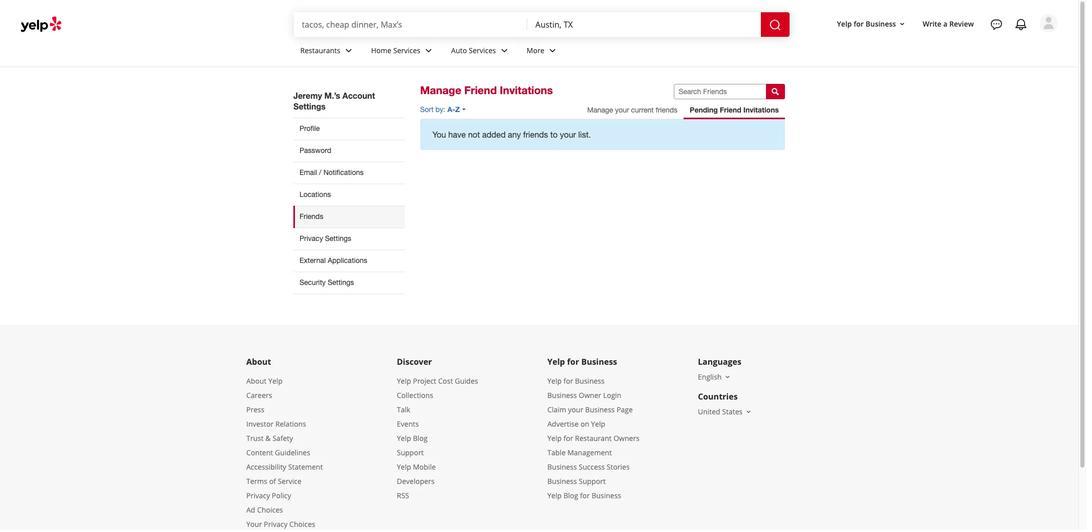 Task type: vqa. For each thing, say whether or not it's contained in the screenshot.
restaurant
yes



Task type: describe. For each thing, give the bounding box(es) containing it.
management
[[568, 448, 612, 458]]

advertise
[[548, 420, 579, 429]]

your for yelp for business business owner login claim your business page advertise on yelp yelp for restaurant owners table management business success stories business support yelp blog for business
[[568, 405, 584, 415]]

careers link
[[246, 391, 272, 401]]

privacy settings
[[300, 235, 352, 243]]

settings for privacy
[[325, 235, 352, 243]]

safety
[[273, 434, 293, 444]]

your privacy choices link
[[246, 520, 316, 530]]

16 chevron down v2 image for yelp for business
[[899, 20, 907, 28]]

friend for manage
[[465, 84, 497, 97]]

email / notifications link
[[294, 162, 405, 184]]

applications
[[328, 257, 368, 265]]

for inside button
[[854, 19, 864, 29]]

collections
[[397, 391, 434, 401]]

1 horizontal spatial choices
[[290, 520, 316, 530]]

email / notifications
[[300, 169, 364, 177]]

24 chevron down v2 image for more
[[547, 44, 559, 57]]

have
[[449, 130, 466, 139]]

united states
[[698, 407, 743, 417]]

your for you have not added any friends to your list.
[[560, 130, 576, 139]]

/
[[319, 169, 322, 177]]

yelp for restaurant owners link
[[548, 434, 640, 444]]

about yelp link
[[246, 377, 283, 386]]

privacy settings link
[[294, 228, 405, 250]]

guidelines
[[275, 448, 310, 458]]

jeremy
[[294, 91, 322, 100]]

yelp for business inside button
[[838, 19, 897, 29]]

user actions element
[[829, 13, 1073, 76]]

friends
[[300, 213, 324, 221]]

manage for manage your current friends
[[588, 106, 614, 114]]

developers
[[397, 477, 435, 487]]

manage your current friends link
[[581, 101, 684, 119]]

auto services
[[451, 45, 496, 55]]

united states button
[[698, 407, 753, 417]]

external applications link
[[294, 250, 405, 272]]

yelp inside about yelp careers press investor relations trust & safety content guidelines accessibility statement terms of service privacy policy ad choices your privacy choices
[[269, 377, 283, 386]]

yelp mobile link
[[397, 463, 436, 472]]

investor relations link
[[246, 420, 306, 429]]

1 vertical spatial yelp for business
[[548, 357, 618, 368]]

any
[[508, 130, 521, 139]]

privacy policy link
[[246, 491, 291, 501]]

yelp blog link
[[397, 434, 428, 444]]

2 vertical spatial privacy
[[264, 520, 288, 530]]

by:
[[436, 106, 446, 114]]

services for home services
[[394, 45, 421, 55]]

pending friend invitations
[[690, 106, 779, 114]]

jeremy m. image
[[1040, 14, 1059, 32]]

sort
[[420, 106, 434, 114]]

sort by: a-z
[[420, 105, 460, 114]]

search image
[[769, 19, 782, 31]]

home services
[[371, 45, 421, 55]]

added
[[483, 130, 506, 139]]

blog inside yelp for business business owner login claim your business page advertise on yelp yelp for restaurant owners table management business success stories business support yelp blog for business
[[564, 491, 579, 501]]

Find text field
[[302, 19, 519, 30]]

policy
[[272, 491, 291, 501]]

yelp inside yelp for business button
[[838, 19, 852, 29]]

states
[[723, 407, 743, 417]]

rss
[[397, 491, 409, 501]]

english button
[[698, 372, 732, 382]]

you have not added any friends to your list.
[[433, 130, 591, 139]]

external
[[300, 257, 326, 265]]

none field find
[[302, 19, 519, 30]]

yelp project cost guides link
[[397, 377, 478, 386]]

about for about
[[246, 357, 271, 368]]

email
[[300, 169, 317, 177]]

trust & safety link
[[246, 434, 293, 444]]

restaurant
[[575, 434, 612, 444]]

stories
[[607, 463, 630, 472]]

to
[[551, 130, 558, 139]]

pending friend invitations tab list
[[581, 101, 786, 119]]

0 horizontal spatial choices
[[257, 506, 283, 515]]

home services link
[[363, 37, 443, 67]]

friend for pending
[[720, 106, 742, 114]]

terms of service link
[[246, 477, 302, 487]]

of
[[269, 477, 276, 487]]

Search Friends text field
[[674, 84, 767, 99]]

none field near
[[536, 19, 753, 30]]

trust
[[246, 434, 264, 444]]

advertise on yelp link
[[548, 420, 606, 429]]

restaurants link
[[292, 37, 363, 67]]

home
[[371, 45, 392, 55]]

review
[[950, 19, 975, 29]]

about for about yelp careers press investor relations trust & safety content guidelines accessibility statement terms of service privacy policy ad choices your privacy choices
[[246, 377, 267, 386]]

investor
[[246, 420, 274, 429]]

invitations for manage friend invitations
[[500, 84, 553, 97]]

jeremy m.'s account settings
[[294, 91, 375, 111]]

current
[[632, 106, 654, 114]]

account
[[343, 91, 375, 100]]

press link
[[246, 405, 265, 415]]

relations
[[276, 420, 306, 429]]

yelp blog for business link
[[548, 491, 622, 501]]

claim
[[548, 405, 567, 415]]

support inside "yelp project cost guides collections talk events yelp blog support yelp mobile developers rss"
[[397, 448, 424, 458]]

english
[[698, 372, 722, 382]]

24 chevron down v2 image
[[343, 44, 355, 57]]

pending friend invitations link
[[684, 101, 786, 119]]

content guidelines link
[[246, 448, 310, 458]]

talk
[[397, 405, 411, 415]]

careers
[[246, 391, 272, 401]]



Task type: locate. For each thing, give the bounding box(es) containing it.
privacy
[[300, 235, 323, 243], [246, 491, 270, 501], [264, 520, 288, 530]]

invitations inside tab list
[[744, 106, 779, 114]]

choices
[[257, 506, 283, 515], [290, 520, 316, 530]]

owners
[[614, 434, 640, 444]]

success
[[579, 463, 605, 472]]

page
[[617, 405, 633, 415]]

choices down the privacy policy link
[[257, 506, 283, 515]]

business categories element
[[292, 37, 1059, 67]]

1 vertical spatial your
[[560, 130, 576, 139]]

restaurants
[[301, 45, 341, 55]]

yelp
[[838, 19, 852, 29], [548, 357, 565, 368], [269, 377, 283, 386], [397, 377, 411, 386], [548, 377, 562, 386], [592, 420, 606, 429], [397, 434, 411, 444], [548, 434, 562, 444], [397, 463, 411, 472], [548, 491, 562, 501]]

settings down jeremy at the left top of the page
[[294, 101, 326, 111]]

3 24 chevron down v2 image from the left
[[547, 44, 559, 57]]

0 vertical spatial about
[[246, 357, 271, 368]]

1 services from the left
[[394, 45, 421, 55]]

notifications
[[324, 169, 364, 177]]

16 chevron down v2 image
[[899, 20, 907, 28], [745, 408, 753, 416]]

discover
[[397, 357, 432, 368]]

claim your business page link
[[548, 405, 633, 415]]

invitations
[[500, 84, 553, 97], [744, 106, 779, 114]]

table
[[548, 448, 566, 458]]

0 horizontal spatial yelp for business
[[548, 357, 618, 368]]

settings up external applications
[[325, 235, 352, 243]]

settings down applications
[[328, 279, 354, 287]]

0 vertical spatial your
[[616, 106, 630, 114]]

manage for manage friend invitations
[[420, 84, 462, 97]]

list.
[[579, 130, 591, 139]]

0 vertical spatial settings
[[294, 101, 326, 111]]

business support link
[[548, 477, 606, 487]]

business owner login link
[[548, 391, 622, 401]]

accessibility statement link
[[246, 463, 323, 472]]

16 chevron down v2 image
[[724, 373, 732, 382]]

1 horizontal spatial blog
[[564, 491, 579, 501]]

None field
[[302, 19, 519, 30], [536, 19, 753, 30]]

None search field
[[294, 12, 792, 37]]

more
[[527, 45, 545, 55]]

0 vertical spatial invitations
[[500, 84, 553, 97]]

privacy down ad choices link
[[264, 520, 288, 530]]

pending
[[690, 106, 718, 114]]

24 chevron down v2 image right more on the top
[[547, 44, 559, 57]]

2 about from the top
[[246, 377, 267, 386]]

guides
[[455, 377, 478, 386]]

friend inside tab list
[[720, 106, 742, 114]]

friends left to in the right of the page
[[524, 130, 548, 139]]

friend
[[465, 84, 497, 97], [720, 106, 742, 114]]

24 chevron down v2 image left auto
[[423, 44, 435, 57]]

z
[[456, 105, 460, 114]]

0 horizontal spatial invitations
[[500, 84, 553, 97]]

invitations for pending friend invitations
[[744, 106, 779, 114]]

cost
[[438, 377, 453, 386]]

0 vertical spatial support
[[397, 448, 424, 458]]

0 horizontal spatial blog
[[413, 434, 428, 444]]

1 horizontal spatial 16 chevron down v2 image
[[899, 20, 907, 28]]

Near text field
[[536, 19, 753, 30]]

1 vertical spatial support
[[579, 477, 606, 487]]

messages image
[[991, 18, 1003, 31]]

your
[[616, 106, 630, 114], [560, 130, 576, 139], [568, 405, 584, 415]]

write
[[923, 19, 942, 29]]

rss link
[[397, 491, 409, 501]]

1 horizontal spatial manage
[[588, 106, 614, 114]]

events
[[397, 420, 419, 429]]

yelp for business link
[[548, 377, 605, 386]]

a-
[[448, 105, 456, 114]]

2 vertical spatial your
[[568, 405, 584, 415]]

more link
[[519, 37, 567, 67]]

24 chevron down v2 image inside more link
[[547, 44, 559, 57]]

2 horizontal spatial 24 chevron down v2 image
[[547, 44, 559, 57]]

1 horizontal spatial support
[[579, 477, 606, 487]]

0 horizontal spatial services
[[394, 45, 421, 55]]

your up advertise on yelp "link"
[[568, 405, 584, 415]]

notifications image
[[1016, 18, 1028, 31]]

events link
[[397, 420, 419, 429]]

manage up list.
[[588, 106, 614, 114]]

password link
[[294, 140, 405, 162]]

0 vertical spatial friends
[[656, 106, 678, 114]]

owner
[[579, 391, 602, 401]]

settings inside jeremy m.'s account settings
[[294, 101, 326, 111]]

collections link
[[397, 391, 434, 401]]

login
[[604, 391, 622, 401]]

m.'s
[[325, 91, 340, 100]]

24 chevron down v2 image inside auto services link
[[498, 44, 511, 57]]

manage up "sort by: a-z"
[[420, 84, 462, 97]]

ad
[[246, 506, 255, 515]]

password
[[300, 147, 332, 155]]

1 horizontal spatial yelp for business
[[838, 19, 897, 29]]

services for auto services
[[469, 45, 496, 55]]

0 horizontal spatial manage
[[420, 84, 462, 97]]

services right auto
[[469, 45, 496, 55]]

friends inside the pending friend invitations tab list
[[656, 106, 678, 114]]

content
[[246, 448, 273, 458]]

accessibility
[[246, 463, 287, 472]]

0 horizontal spatial 16 chevron down v2 image
[[745, 408, 753, 416]]

support down success
[[579, 477, 606, 487]]

2 none field from the left
[[536, 19, 753, 30]]

2 vertical spatial settings
[[328, 279, 354, 287]]

settings for security
[[328, 279, 354, 287]]

0 vertical spatial choices
[[257, 506, 283, 515]]

invitations down more on the top
[[500, 84, 553, 97]]

invitations down search friends text box
[[744, 106, 779, 114]]

24 chevron down v2 image for home services
[[423, 44, 435, 57]]

services
[[394, 45, 421, 55], [469, 45, 496, 55]]

0 vertical spatial manage
[[420, 84, 462, 97]]

2 services from the left
[[469, 45, 496, 55]]

terms
[[246, 477, 267, 487]]

16 chevron down v2 image inside yelp for business button
[[899, 20, 907, 28]]

1 vertical spatial manage
[[588, 106, 614, 114]]

0 horizontal spatial friends
[[524, 130, 548, 139]]

yelp project cost guides collections talk events yelp blog support yelp mobile developers rss
[[397, 377, 478, 501]]

blog up support link
[[413, 434, 428, 444]]

your inside manage your current friends link
[[616, 106, 630, 114]]

1 vertical spatial choices
[[290, 520, 316, 530]]

24 chevron down v2 image right auto services
[[498, 44, 511, 57]]

1 vertical spatial privacy
[[246, 491, 270, 501]]

16 chevron down v2 image inside united states dropdown button
[[745, 408, 753, 416]]

0 vertical spatial friend
[[465, 84, 497, 97]]

friend down auto services link
[[465, 84, 497, 97]]

1 vertical spatial about
[[246, 377, 267, 386]]

manage inside the pending friend invitations tab list
[[588, 106, 614, 114]]

about up the 'about yelp' link
[[246, 357, 271, 368]]

privacy down friends
[[300, 235, 323, 243]]

united
[[698, 407, 721, 417]]

service
[[278, 477, 302, 487]]

services right 'home'
[[394, 45, 421, 55]]

press
[[246, 405, 265, 415]]

1 vertical spatial 16 chevron down v2 image
[[745, 408, 753, 416]]

0 vertical spatial 16 chevron down v2 image
[[899, 20, 907, 28]]

16 chevron down v2 image right states
[[745, 408, 753, 416]]

1 horizontal spatial 24 chevron down v2 image
[[498, 44, 511, 57]]

security
[[300, 279, 326, 287]]

ad choices link
[[246, 506, 283, 515]]

project
[[413, 377, 437, 386]]

0 horizontal spatial 24 chevron down v2 image
[[423, 44, 435, 57]]

0 horizontal spatial friend
[[465, 84, 497, 97]]

1 horizontal spatial services
[[469, 45, 496, 55]]

1 24 chevron down v2 image from the left
[[423, 44, 435, 57]]

about up careers
[[246, 377, 267, 386]]

support inside yelp for business business owner login claim your business page advertise on yelp yelp for restaurant owners table management business success stories business support yelp blog for business
[[579, 477, 606, 487]]

your left the current
[[616, 106, 630, 114]]

1 horizontal spatial friends
[[656, 106, 678, 114]]

none field up home services link
[[302, 19, 519, 30]]

security settings
[[300, 279, 354, 287]]

24 chevron down v2 image inside home services link
[[423, 44, 435, 57]]

1 vertical spatial friend
[[720, 106, 742, 114]]

services inside home services link
[[394, 45, 421, 55]]

table management link
[[548, 448, 612, 458]]

talk link
[[397, 405, 411, 415]]

services inside auto services link
[[469, 45, 496, 55]]

0 horizontal spatial support
[[397, 448, 424, 458]]

1 horizontal spatial friend
[[720, 106, 742, 114]]

1 vertical spatial blog
[[564, 491, 579, 501]]

profile
[[300, 125, 320, 133]]

your right to in the right of the page
[[560, 130, 576, 139]]

about
[[246, 357, 271, 368], [246, 377, 267, 386]]

16 chevron down v2 image for united states
[[745, 408, 753, 416]]

1 about from the top
[[246, 357, 271, 368]]

blog down business support link
[[564, 491, 579, 501]]

your inside yelp for business business owner login claim your business page advertise on yelp yelp for restaurant owners table management business success stories business support yelp blog for business
[[568, 405, 584, 415]]

1 vertical spatial settings
[[325, 235, 352, 243]]

0 vertical spatial privacy
[[300, 235, 323, 243]]

24 chevron down v2 image
[[423, 44, 435, 57], [498, 44, 511, 57], [547, 44, 559, 57]]

external applications
[[300, 257, 368, 265]]

business inside button
[[866, 19, 897, 29]]

auto
[[451, 45, 467, 55]]

blog inside "yelp project cost guides collections talk events yelp blog support yelp mobile developers rss"
[[413, 434, 428, 444]]

1 horizontal spatial invitations
[[744, 106, 779, 114]]

0 vertical spatial blog
[[413, 434, 428, 444]]

none field up business categories element
[[536, 19, 753, 30]]

business success stories link
[[548, 463, 630, 472]]

24 chevron down v2 image for auto services
[[498, 44, 511, 57]]

&
[[266, 434, 271, 444]]

2 24 chevron down v2 image from the left
[[498, 44, 511, 57]]

1 vertical spatial friends
[[524, 130, 548, 139]]

auto services link
[[443, 37, 519, 67]]

support down yelp blog link
[[397, 448, 424, 458]]

choices down policy
[[290, 520, 316, 530]]

profile link
[[294, 118, 405, 140]]

1 vertical spatial invitations
[[744, 106, 779, 114]]

privacy down terms
[[246, 491, 270, 501]]

0 vertical spatial yelp for business
[[838, 19, 897, 29]]

1 horizontal spatial none field
[[536, 19, 753, 30]]

16 chevron down v2 image left write
[[899, 20, 907, 28]]

manage friend invitations
[[420, 84, 553, 97]]

support link
[[397, 448, 424, 458]]

about inside about yelp careers press investor relations trust & safety content guidelines accessibility statement terms of service privacy policy ad choices your privacy choices
[[246, 377, 267, 386]]

1 none field from the left
[[302, 19, 519, 30]]

friend down search friends text box
[[720, 106, 742, 114]]

yelp for business business owner login claim your business page advertise on yelp yelp for restaurant owners table management business success stories business support yelp blog for business
[[548, 377, 640, 501]]

countries
[[698, 391, 738, 403]]

0 horizontal spatial none field
[[302, 19, 519, 30]]

yelp for business button
[[834, 15, 911, 33]]

developers link
[[397, 477, 435, 487]]

friends right the current
[[656, 106, 678, 114]]

business
[[866, 19, 897, 29], [582, 357, 618, 368], [575, 377, 605, 386], [548, 391, 577, 401], [586, 405, 615, 415], [548, 463, 577, 472], [548, 477, 577, 487], [592, 491, 622, 501]]

mobile
[[413, 463, 436, 472]]



